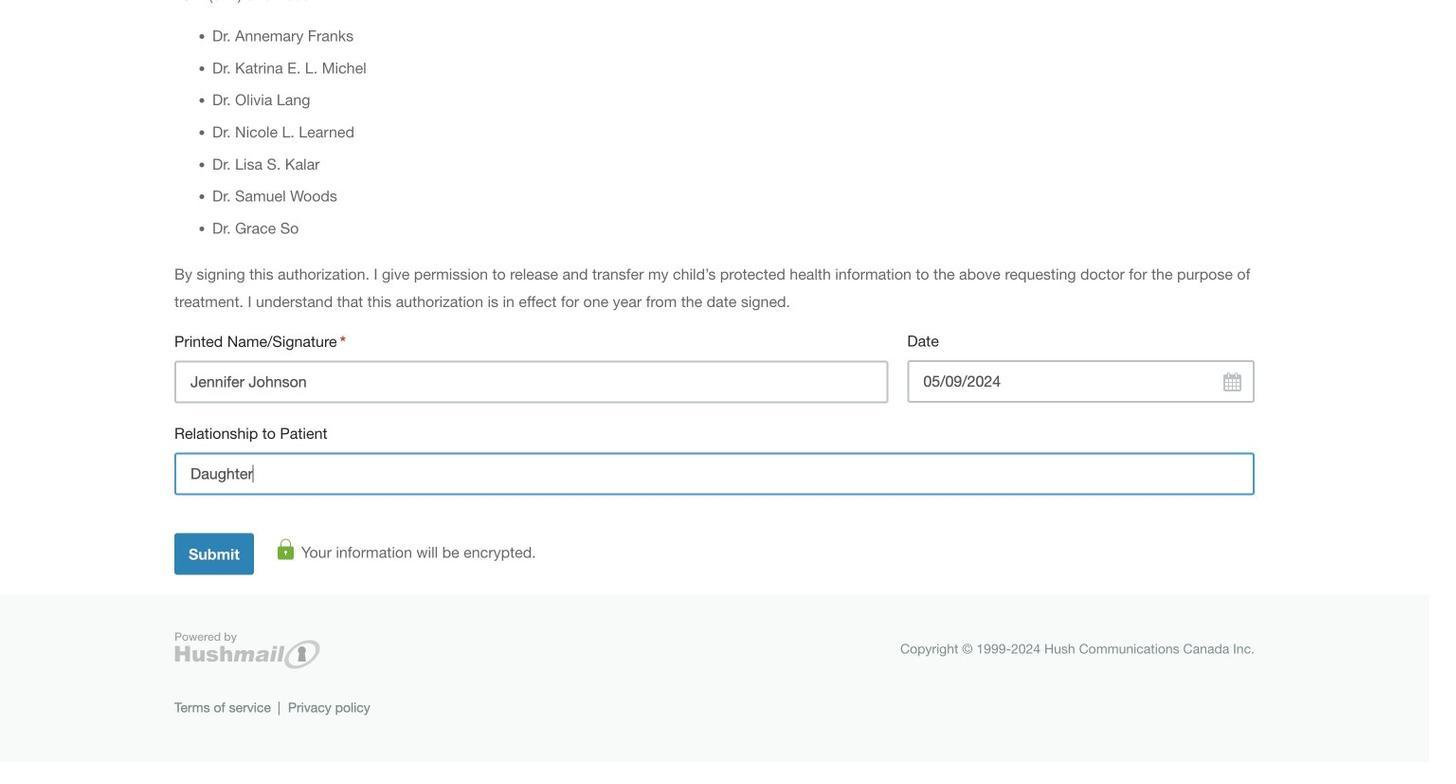 Task type: locate. For each thing, give the bounding box(es) containing it.
MM/DD/YYYY text field
[[908, 360, 1255, 403]]

None text field
[[174, 361, 889, 403], [174, 453, 1255, 495], [174, 361, 889, 403], [174, 453, 1255, 495]]

None submit
[[174, 533, 254, 575]]



Task type: vqa. For each thing, say whether or not it's contained in the screenshot.
'submit'
yes



